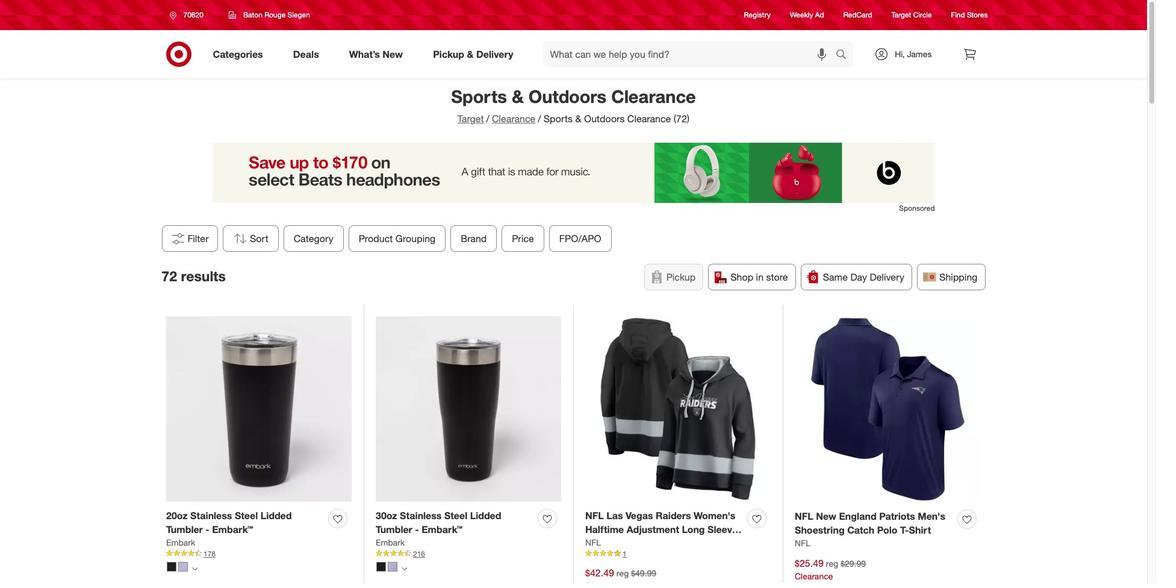Task type: vqa. For each thing, say whether or not it's contained in the screenshot.
13"x16.5"
no



Task type: describe. For each thing, give the bounding box(es) containing it.
price
[[512, 232, 534, 245]]

pickup & delivery link
[[423, 41, 529, 67]]

weekly ad link
[[790, 10, 824, 20]]

adjustment
[[627, 523, 679, 535]]

pickup & delivery
[[433, 48, 513, 60]]

new for what's
[[383, 48, 403, 60]]

nfl link for nfl new england patriots men's shoestring catch polo t-shirt
[[795, 537, 811, 549]]

circle
[[913, 10, 932, 20]]

filter
[[188, 232, 209, 245]]

product grouping
[[359, 232, 435, 245]]

72 results
[[162, 267, 226, 284]]

black image for 20oz stainless steel lidded tumbler - embark™
[[167, 562, 176, 572]]

lilac image for 30oz stainless steel lidded tumbler  - embark™
[[388, 562, 398, 572]]

fpo/apo button
[[549, 225, 612, 252]]

tumbler for 20oz
[[166, 523, 203, 535]]

england
[[839, 510, 877, 522]]

find
[[951, 10, 965, 20]]

in
[[756, 271, 764, 283]]

What can we help you find? suggestions appear below search field
[[543, 41, 839, 67]]

shipping button
[[917, 264, 986, 290]]

$42.49 reg $49.99
[[585, 567, 657, 579]]

clearance link
[[492, 113, 536, 125]]

1
[[623, 549, 627, 558]]

70820 button
[[162, 4, 216, 26]]

stainless for 20oz
[[190, 510, 232, 522]]

$29.99
[[841, 558, 866, 568]]

30oz
[[376, 510, 397, 522]]

day
[[851, 271, 867, 283]]

results
[[181, 267, 226, 284]]

women's
[[694, 510, 736, 522]]

clearance inside $25.49 reg $29.99 clearance
[[795, 571, 833, 581]]

$25.49
[[795, 557, 824, 569]]

deals link
[[283, 41, 334, 67]]

men's
[[918, 510, 946, 522]]

same
[[823, 271, 848, 283]]

sleeve
[[708, 523, 738, 535]]

halftime
[[585, 523, 624, 535]]

all colors element for 20oz stainless steel lidded tumbler - embark™
[[192, 565, 198, 572]]

redcard
[[844, 10, 872, 20]]

fleece
[[585, 537, 616, 549]]

20oz stainless steel lidded tumbler - embark™ link
[[166, 509, 323, 536]]

sweatshirt
[[657, 537, 706, 549]]

nfl link for nfl las vegas raiders women's halftime adjustment long sleeve fleece hooded sweatshirt
[[585, 536, 601, 548]]

target circle
[[892, 10, 932, 20]]

lidded for 20oz stainless steel lidded tumbler - embark™
[[261, 510, 292, 522]]

new for nfl
[[816, 510, 837, 522]]

same day delivery button
[[801, 264, 913, 290]]

embark link for 30oz stainless steel lidded tumbler  - embark™
[[376, 536, 405, 548]]

- for 30oz
[[415, 523, 419, 535]]

$42.49
[[585, 567, 614, 579]]

target inside "sports & outdoors clearance target / clearance / sports & outdoors clearance (72)"
[[458, 113, 484, 125]]

0 horizontal spatial sports
[[451, 86, 507, 107]]

grouping
[[395, 232, 435, 245]]

embark for 20oz stainless steel lidded tumbler - embark™
[[166, 537, 195, 547]]

t-
[[900, 524, 909, 536]]

nfl for nfl new england patriots men's shoestring catch polo t-shirt nfl link
[[795, 538, 811, 548]]

20oz stainless steel lidded tumbler - embark™
[[166, 510, 292, 535]]

lidded for 30oz stainless steel lidded tumbler  - embark™
[[470, 510, 501, 522]]

pickup button
[[644, 264, 704, 290]]

find stores link
[[951, 10, 988, 20]]

what's new
[[349, 48, 403, 60]]

deals
[[293, 48, 319, 60]]

filter button
[[162, 225, 218, 252]]

nfl for nfl las vegas raiders women's halftime adjustment long sleeve fleece hooded sweatshirt
[[585, 510, 604, 522]]

1 vertical spatial sports
[[544, 113, 573, 125]]

embark for 30oz stainless steel lidded tumbler  - embark™
[[376, 537, 405, 547]]

& for pickup
[[467, 48, 474, 60]]

weekly ad
[[790, 10, 824, 20]]

2 / from the left
[[538, 113, 541, 125]]

redcard link
[[844, 10, 872, 20]]

30oz stainless steel lidded tumbler  - embark™ link
[[376, 509, 533, 536]]

delivery for same day delivery
[[870, 271, 905, 283]]

$25.49 reg $29.99 clearance
[[795, 557, 866, 581]]

70820
[[183, 10, 203, 19]]

james
[[907, 49, 932, 59]]

nfl new england patriots men's shoestring catch polo t-shirt
[[795, 510, 946, 536]]

shop in store
[[731, 271, 788, 283]]

siegen
[[288, 10, 310, 19]]

categories
[[213, 48, 263, 60]]

sort button
[[223, 225, 278, 252]]

find stores
[[951, 10, 988, 20]]

216 link
[[376, 548, 561, 559]]

brand button
[[450, 225, 497, 252]]

polo
[[877, 524, 898, 536]]

category button
[[283, 225, 344, 252]]

catch
[[848, 524, 875, 536]]

hi,
[[895, 49, 905, 59]]

black image for 30oz stainless steel lidded tumbler  - embark™
[[376, 562, 386, 572]]

178 link
[[166, 548, 352, 559]]

shirt
[[909, 524, 931, 536]]

sponsored
[[899, 203, 935, 213]]

registry link
[[744, 10, 771, 20]]

vegas
[[626, 510, 653, 522]]

baton rouge siegen
[[243, 10, 310, 19]]



Task type: locate. For each thing, give the bounding box(es) containing it.
2 lilac image from the left
[[388, 562, 398, 572]]

1 vertical spatial outdoors
[[584, 113, 625, 125]]

las
[[607, 510, 623, 522]]

target left clearance link
[[458, 113, 484, 125]]

0 horizontal spatial reg
[[617, 568, 629, 578]]

embark
[[166, 537, 195, 547], [376, 537, 405, 547]]

178
[[204, 549, 216, 558]]

1 steel from the left
[[235, 510, 258, 522]]

pickup inside button
[[667, 271, 696, 283]]

new inside 'link'
[[383, 48, 403, 60]]

sports up target link
[[451, 86, 507, 107]]

2 stainless from the left
[[400, 510, 442, 522]]

0 horizontal spatial /
[[486, 113, 490, 125]]

nfl las vegas raiders women's halftime adjustment long sleeve fleece hooded sweatshirt link
[[585, 509, 743, 549]]

rouge
[[264, 10, 286, 19]]

0 horizontal spatial lidded
[[261, 510, 292, 522]]

1 embark™ from the left
[[212, 523, 253, 535]]

1 horizontal spatial all colors element
[[402, 565, 407, 572]]

clearance up the (72)
[[611, 86, 696, 107]]

embark link down '20oz'
[[166, 536, 195, 548]]

black image left all colors icon
[[167, 562, 176, 572]]

all colors image
[[192, 566, 198, 572]]

embark™
[[212, 523, 253, 535], [422, 523, 463, 535]]

nfl down halftime
[[585, 537, 601, 547]]

nfl new england patriots men's shoestring catch polo t-shirt image
[[795, 316, 981, 503], [795, 316, 981, 503]]

what's new link
[[339, 41, 418, 67]]

- up 178
[[206, 523, 209, 535]]

lidded up 178 link
[[261, 510, 292, 522]]

0 horizontal spatial all colors element
[[192, 565, 198, 572]]

lidded inside 30oz stainless steel lidded tumbler  - embark™
[[470, 510, 501, 522]]

0 horizontal spatial target
[[458, 113, 484, 125]]

reg
[[826, 558, 839, 568], [617, 568, 629, 578]]

new right what's
[[383, 48, 403, 60]]

embark link down 30oz
[[376, 536, 405, 548]]

- for 20oz
[[206, 523, 209, 535]]

stainless right '20oz'
[[190, 510, 232, 522]]

target inside target circle link
[[892, 10, 911, 20]]

30oz stainless steel lidded tumbler  - embark™
[[376, 510, 501, 535]]

1 horizontal spatial reg
[[826, 558, 839, 568]]

1 tumbler from the left
[[166, 523, 203, 535]]

reg left the $29.99
[[826, 558, 839, 568]]

store
[[766, 271, 788, 283]]

steel inside 30oz stainless steel lidded tumbler  - embark™
[[444, 510, 468, 522]]

clearance right target link
[[492, 113, 536, 125]]

delivery for pickup & delivery
[[476, 48, 513, 60]]

2 vertical spatial &
[[575, 113, 582, 125]]

lilac image
[[178, 562, 188, 572], [388, 562, 398, 572]]

sports & outdoors clearance target / clearance / sports & outdoors clearance (72)
[[451, 86, 696, 125]]

1 horizontal spatial lidded
[[470, 510, 501, 522]]

embark™ up 178
[[212, 523, 253, 535]]

new
[[383, 48, 403, 60], [816, 510, 837, 522]]

black image left all colors image
[[376, 562, 386, 572]]

lilac image for 20oz stainless steel lidded tumbler - embark™
[[178, 562, 188, 572]]

steel for 20oz stainless steel lidded tumbler - embark™
[[235, 510, 258, 522]]

- up the 216
[[415, 523, 419, 535]]

nfl inside nfl las vegas raiders women's halftime adjustment long sleeve fleece hooded sweatshirt
[[585, 510, 604, 522]]

20oz
[[166, 510, 188, 522]]

new inside nfl new england patriots men's shoestring catch polo t-shirt
[[816, 510, 837, 522]]

1 stainless from the left
[[190, 510, 232, 522]]

2 - from the left
[[415, 523, 419, 535]]

same day delivery
[[823, 271, 905, 283]]

reg down 1 at the bottom of the page
[[617, 568, 629, 578]]

shipping
[[940, 271, 978, 283]]

pickup for pickup
[[667, 271, 696, 283]]

30oz stainless steel lidded tumbler  - embark™ image
[[376, 316, 561, 502], [376, 316, 561, 502]]

2 embark link from the left
[[376, 536, 405, 548]]

all colors element down 20oz stainless steel lidded tumbler - embark™
[[192, 565, 198, 572]]

delivery inside pickup & delivery link
[[476, 48, 513, 60]]

2 embark™ from the left
[[422, 523, 463, 535]]

all colors image
[[402, 566, 407, 572]]

1 horizontal spatial delivery
[[870, 271, 905, 283]]

1 horizontal spatial &
[[512, 86, 524, 107]]

1 horizontal spatial sports
[[544, 113, 573, 125]]

reg for $42.49
[[617, 568, 629, 578]]

0 horizontal spatial embark link
[[166, 536, 195, 548]]

0 horizontal spatial pickup
[[433, 48, 464, 60]]

1 vertical spatial target
[[458, 113, 484, 125]]

lilac image left all colors icon
[[178, 562, 188, 572]]

new up shoestring
[[816, 510, 837, 522]]

1 horizontal spatial nfl link
[[795, 537, 811, 549]]

stainless inside 20oz stainless steel lidded tumbler - embark™
[[190, 510, 232, 522]]

0 horizontal spatial nfl link
[[585, 536, 601, 548]]

lidded up 216 link
[[470, 510, 501, 522]]

stainless right 30oz
[[400, 510, 442, 522]]

&
[[467, 48, 474, 60], [512, 86, 524, 107], [575, 113, 582, 125]]

0 horizontal spatial tumbler
[[166, 523, 203, 535]]

/ right clearance link
[[538, 113, 541, 125]]

1 vertical spatial pickup
[[667, 271, 696, 283]]

sort
[[250, 232, 268, 245]]

raiders
[[656, 510, 691, 522]]

0 horizontal spatial steel
[[235, 510, 258, 522]]

0 horizontal spatial embark™
[[212, 523, 253, 535]]

1 lidded from the left
[[261, 510, 292, 522]]

baton
[[243, 10, 262, 19]]

category
[[294, 232, 333, 245]]

1 embark from the left
[[166, 537, 195, 547]]

shoestring
[[795, 524, 845, 536]]

patriots
[[879, 510, 915, 522]]

embark™ for 20oz
[[212, 523, 253, 535]]

2 lidded from the left
[[470, 510, 501, 522]]

1 lilac image from the left
[[178, 562, 188, 572]]

0 horizontal spatial embark
[[166, 537, 195, 547]]

nfl
[[585, 510, 604, 522], [795, 510, 814, 522], [585, 537, 601, 547], [795, 538, 811, 548]]

1 embark link from the left
[[166, 536, 195, 548]]

-
[[206, 523, 209, 535], [415, 523, 419, 535]]

0 vertical spatial target
[[892, 10, 911, 20]]

clearance down $25.49
[[795, 571, 833, 581]]

72
[[162, 267, 177, 284]]

1 horizontal spatial tumbler
[[376, 523, 412, 535]]

20oz stainless steel lidded tumbler - embark™ image
[[166, 316, 352, 502], [166, 316, 352, 502]]

delivery inside "same day delivery" button
[[870, 271, 905, 283]]

1 horizontal spatial /
[[538, 113, 541, 125]]

steel inside 20oz stainless steel lidded tumbler - embark™
[[235, 510, 258, 522]]

stores
[[967, 10, 988, 20]]

baton rouge siegen button
[[221, 4, 318, 26]]

all colors element for 30oz stainless steel lidded tumbler  - embark™
[[402, 565, 407, 572]]

hi, james
[[895, 49, 932, 59]]

nfl up $25.49
[[795, 538, 811, 548]]

nfl inside nfl new england patriots men's shoestring catch polo t-shirt
[[795, 510, 814, 522]]

clearance
[[611, 86, 696, 107], [492, 113, 536, 125], [627, 113, 671, 125], [795, 571, 833, 581]]

embark down 30oz
[[376, 537, 405, 547]]

1 horizontal spatial stainless
[[400, 510, 442, 522]]

2 steel from the left
[[444, 510, 468, 522]]

target left circle
[[892, 10, 911, 20]]

1 all colors element from the left
[[192, 565, 198, 572]]

1 vertical spatial delivery
[[870, 271, 905, 283]]

1 horizontal spatial steel
[[444, 510, 468, 522]]

stainless for 30oz
[[400, 510, 442, 522]]

- inside 30oz stainless steel lidded tumbler  - embark™
[[415, 523, 419, 535]]

reg for $25.49
[[826, 558, 839, 568]]

registry
[[744, 10, 771, 20]]

$49.99
[[631, 568, 657, 578]]

0 vertical spatial pickup
[[433, 48, 464, 60]]

1 horizontal spatial embark
[[376, 537, 405, 547]]

1 link
[[585, 548, 771, 559]]

embark down '20oz'
[[166, 537, 195, 547]]

0 horizontal spatial -
[[206, 523, 209, 535]]

1 horizontal spatial embark link
[[376, 536, 405, 548]]

lilac image left all colors image
[[388, 562, 398, 572]]

0 horizontal spatial stainless
[[190, 510, 232, 522]]

shop
[[731, 271, 754, 283]]

1 / from the left
[[486, 113, 490, 125]]

stainless inside 30oz stainless steel lidded tumbler  - embark™
[[400, 510, 442, 522]]

steel up 178 link
[[235, 510, 258, 522]]

nfl las vegas raiders women's halftime adjustment long sleeve fleece hooded sweatshirt image
[[585, 316, 771, 502], [585, 316, 771, 502]]

0 vertical spatial &
[[467, 48, 474, 60]]

target circle link
[[892, 10, 932, 20]]

what's
[[349, 48, 380, 60]]

hooded
[[618, 537, 654, 549]]

2 all colors element from the left
[[402, 565, 407, 572]]

2 horizontal spatial &
[[575, 113, 582, 125]]

/ right target link
[[486, 113, 490, 125]]

1 horizontal spatial -
[[415, 523, 419, 535]]

brand
[[461, 232, 487, 245]]

nfl las vegas raiders women's halftime adjustment long sleeve fleece hooded sweatshirt
[[585, 510, 738, 549]]

sports right clearance link
[[544, 113, 573, 125]]

1 - from the left
[[206, 523, 209, 535]]

search
[[831, 49, 860, 61]]

nfl link down halftime
[[585, 536, 601, 548]]

outdoors
[[529, 86, 607, 107], [584, 113, 625, 125]]

embark™ inside 30oz stainless steel lidded tumbler  - embark™
[[422, 523, 463, 535]]

reg inside $25.49 reg $29.99 clearance
[[826, 558, 839, 568]]

nfl up shoestring
[[795, 510, 814, 522]]

lidded inside 20oz stainless steel lidded tumbler - embark™
[[261, 510, 292, 522]]

2 black image from the left
[[376, 562, 386, 572]]

0 vertical spatial sports
[[451, 86, 507, 107]]

(72)
[[674, 113, 690, 125]]

tumbler inside 20oz stainless steel lidded tumbler - embark™
[[166, 523, 203, 535]]

tumbler down 30oz
[[376, 523, 412, 535]]

2 embark from the left
[[376, 537, 405, 547]]

0 horizontal spatial &
[[467, 48, 474, 60]]

nfl up halftime
[[585, 510, 604, 522]]

nfl for nfl new england patriots men's shoestring catch polo t-shirt
[[795, 510, 814, 522]]

tumbler
[[166, 523, 203, 535], [376, 523, 412, 535]]

1 horizontal spatial black image
[[376, 562, 386, 572]]

target
[[892, 10, 911, 20], [458, 113, 484, 125]]

tumbler down '20oz'
[[166, 523, 203, 535]]

216
[[413, 549, 425, 558]]

clearance left the (72)
[[627, 113, 671, 125]]

stainless
[[190, 510, 232, 522], [400, 510, 442, 522]]

steel up 216 link
[[444, 510, 468, 522]]

0 horizontal spatial new
[[383, 48, 403, 60]]

0 vertical spatial outdoors
[[529, 86, 607, 107]]

tumbler for 30oz
[[376, 523, 412, 535]]

1 horizontal spatial pickup
[[667, 271, 696, 283]]

steel
[[235, 510, 258, 522], [444, 510, 468, 522]]

0 vertical spatial new
[[383, 48, 403, 60]]

0 horizontal spatial delivery
[[476, 48, 513, 60]]

search button
[[831, 41, 860, 70]]

& for sports
[[512, 86, 524, 107]]

embark link
[[166, 536, 195, 548], [376, 536, 405, 548]]

sports
[[451, 86, 507, 107], [544, 113, 573, 125]]

delivery
[[476, 48, 513, 60], [870, 271, 905, 283]]

0 horizontal spatial lilac image
[[178, 562, 188, 572]]

1 horizontal spatial embark™
[[422, 523, 463, 535]]

fpo/apo
[[559, 232, 601, 245]]

target link
[[458, 113, 484, 125]]

nfl link up $25.49
[[795, 537, 811, 549]]

tumbler inside 30oz stainless steel lidded tumbler  - embark™
[[376, 523, 412, 535]]

black image
[[167, 562, 176, 572], [376, 562, 386, 572]]

1 vertical spatial new
[[816, 510, 837, 522]]

nfl new england patriots men's shoestring catch polo t-shirt link
[[795, 510, 953, 537]]

reg inside $42.49 reg $49.99
[[617, 568, 629, 578]]

1 vertical spatial &
[[512, 86, 524, 107]]

0 vertical spatial delivery
[[476, 48, 513, 60]]

- inside 20oz stainless steel lidded tumbler - embark™
[[206, 523, 209, 535]]

categories link
[[203, 41, 278, 67]]

1 black image from the left
[[167, 562, 176, 572]]

1 horizontal spatial lilac image
[[388, 562, 398, 572]]

pickup for pickup & delivery
[[433, 48, 464, 60]]

price button
[[502, 225, 544, 252]]

advertisement region
[[212, 143, 935, 203]]

2 tumbler from the left
[[376, 523, 412, 535]]

ad
[[815, 10, 824, 20]]

embark link for 20oz stainless steel lidded tumbler - embark™
[[166, 536, 195, 548]]

all colors element
[[192, 565, 198, 572], [402, 565, 407, 572]]

1 horizontal spatial target
[[892, 10, 911, 20]]

embark™ for 30oz
[[422, 523, 463, 535]]

nfl for nfl link for nfl las vegas raiders women's halftime adjustment long sleeve fleece hooded sweatshirt
[[585, 537, 601, 547]]

embark™ inside 20oz stainless steel lidded tumbler - embark™
[[212, 523, 253, 535]]

1 horizontal spatial new
[[816, 510, 837, 522]]

embark™ up the 216
[[422, 523, 463, 535]]

product
[[359, 232, 393, 245]]

product grouping button
[[348, 225, 446, 252]]

steel for 30oz stainless steel lidded tumbler  - embark™
[[444, 510, 468, 522]]

0 horizontal spatial black image
[[167, 562, 176, 572]]

all colors element down 30oz stainless steel lidded tumbler  - embark™
[[402, 565, 407, 572]]



